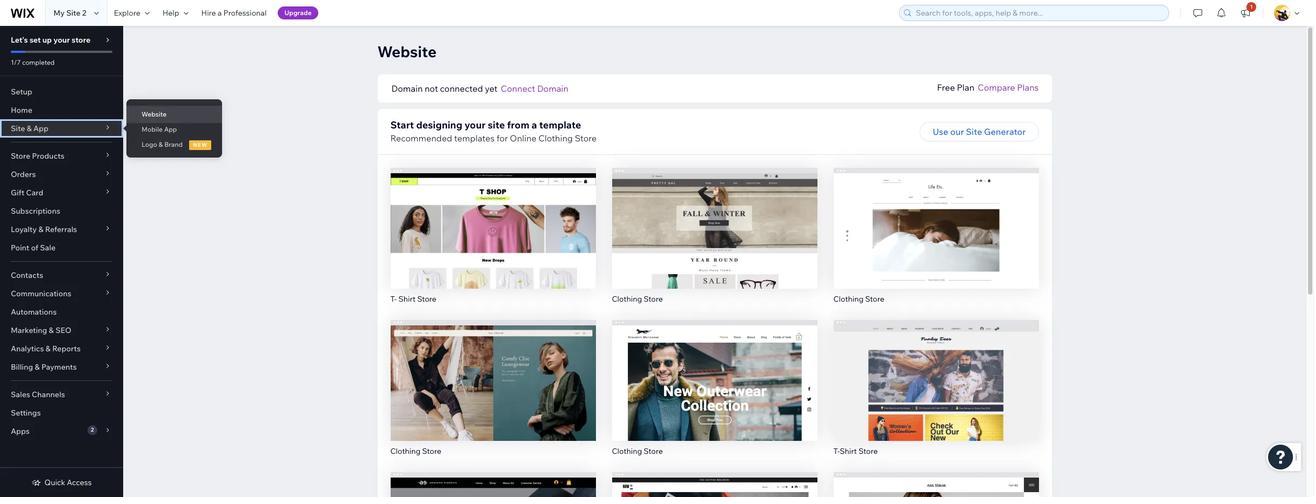 Task type: locate. For each thing, give the bounding box(es) containing it.
2 horizontal spatial site
[[966, 126, 982, 137]]

compare plans button
[[978, 81, 1039, 94]]

domain left not
[[392, 83, 423, 94]]

your right up
[[54, 35, 70, 45]]

domain
[[392, 83, 423, 94], [537, 83, 569, 94]]

clothing
[[539, 133, 573, 144], [612, 294, 642, 304], [834, 294, 864, 304], [391, 447, 421, 456], [612, 447, 642, 456]]

channels
[[32, 390, 65, 400]]

your inside start designing your site from a template recommended templates for online clothing store
[[465, 119, 486, 131]]

1 horizontal spatial website
[[378, 42, 437, 61]]

& inside dropdown button
[[38, 225, 43, 235]]

1 horizontal spatial 2
[[91, 427, 94, 434]]

0 vertical spatial a
[[218, 8, 222, 18]]

connect
[[501, 83, 535, 94]]

a right hire
[[218, 8, 222, 18]]

view
[[483, 237, 503, 248], [705, 237, 725, 248], [926, 237, 946, 248], [483, 389, 503, 400], [705, 389, 725, 400], [926, 389, 946, 400]]

t-
[[391, 294, 397, 304], [834, 447, 840, 456]]

& for analytics
[[46, 344, 51, 354]]

website up not
[[378, 42, 437, 61]]

1 vertical spatial a
[[532, 119, 537, 131]]

gift
[[11, 188, 24, 198]]

2 inside sidebar element
[[91, 427, 94, 434]]

domain right the connect
[[537, 83, 569, 94]]

start
[[391, 119, 414, 131]]

& for logo
[[159, 141, 163, 149]]

of
[[31, 243, 38, 253]]

& left seo
[[49, 326, 54, 336]]

logo
[[142, 141, 157, 149]]

upgrade
[[285, 9, 312, 17]]

analytics & reports button
[[0, 340, 123, 358]]

new
[[193, 142, 208, 149]]

store products button
[[0, 147, 123, 165]]

sale
[[40, 243, 56, 253]]

a right from
[[532, 119, 537, 131]]

1 horizontal spatial your
[[465, 119, 486, 131]]

let's set up your store
[[11, 35, 90, 45]]

0 horizontal spatial shirt
[[399, 294, 416, 304]]

& right loyalty
[[38, 225, 43, 235]]

1 vertical spatial 2
[[91, 427, 94, 434]]

site right my
[[66, 8, 80, 18]]

home
[[11, 105, 32, 115]]

1 horizontal spatial a
[[532, 119, 537, 131]]

& inside popup button
[[46, 344, 51, 354]]

use our site generator
[[933, 126, 1026, 137]]

products
[[32, 151, 64, 161]]

0 horizontal spatial domain
[[392, 83, 423, 94]]

sales channels button
[[0, 386, 123, 404]]

1 vertical spatial shirt
[[840, 447, 857, 456]]

subscriptions
[[11, 206, 60, 216]]

sidebar element
[[0, 26, 123, 498]]

& for loyalty
[[38, 225, 43, 235]]

0 horizontal spatial website
[[142, 110, 167, 118]]

reports
[[52, 344, 81, 354]]

connected
[[440, 83, 483, 94]]

0 horizontal spatial t-
[[391, 294, 397, 304]]

start designing your site from a template recommended templates for online clothing store
[[391, 119, 597, 144]]

site
[[66, 8, 80, 18], [11, 124, 25, 134], [966, 126, 982, 137]]

0 horizontal spatial site
[[11, 124, 25, 134]]

2
[[82, 8, 86, 18], [91, 427, 94, 434]]

0 vertical spatial shirt
[[399, 294, 416, 304]]

site inside popup button
[[11, 124, 25, 134]]

referrals
[[45, 225, 77, 235]]

site down home
[[11, 124, 25, 134]]

app down home link
[[33, 124, 48, 134]]

mobile
[[142, 125, 163, 134]]

0 vertical spatial your
[[54, 35, 70, 45]]

quick access button
[[32, 478, 92, 488]]

let's
[[11, 35, 28, 45]]

your up templates
[[465, 119, 486, 131]]

website up mobile
[[142, 110, 167, 118]]

0 vertical spatial website
[[378, 42, 437, 61]]

your inside sidebar element
[[54, 35, 70, 45]]

0 horizontal spatial app
[[33, 124, 48, 134]]

site inside button
[[966, 126, 982, 137]]

1
[[1250, 3, 1253, 10]]

& down home
[[27, 124, 32, 134]]

shirt for t- shirt store
[[399, 294, 416, 304]]

& right billing
[[35, 363, 40, 372]]

free plan compare plans
[[937, 82, 1039, 93]]

set
[[30, 35, 41, 45]]

1/7 completed
[[11, 58, 55, 66]]

site right our
[[966, 126, 982, 137]]

marketing & seo
[[11, 326, 71, 336]]

card
[[26, 188, 43, 198]]

communications button
[[0, 285, 123, 303]]

1 vertical spatial t-
[[834, 447, 840, 456]]

store
[[575, 133, 597, 144], [11, 151, 30, 161], [417, 294, 437, 304], [644, 294, 663, 304], [866, 294, 885, 304], [422, 447, 441, 456], [644, 447, 663, 456], [859, 447, 878, 456]]

template
[[539, 119, 581, 131]]

view button
[[470, 233, 516, 252], [692, 233, 738, 252], [913, 233, 959, 252], [470, 385, 516, 405], [692, 385, 738, 405], [913, 385, 959, 405]]

app inside popup button
[[33, 124, 48, 134]]

website
[[378, 42, 437, 61], [142, 110, 167, 118]]

1 horizontal spatial t-
[[834, 447, 840, 456]]

0 vertical spatial t-
[[391, 294, 397, 304]]

&
[[27, 124, 32, 134], [159, 141, 163, 149], [38, 225, 43, 235], [49, 326, 54, 336], [46, 344, 51, 354], [35, 363, 40, 372]]

contacts
[[11, 271, 43, 281]]

my site 2
[[54, 8, 86, 18]]

& for marketing
[[49, 326, 54, 336]]

app down website link
[[164, 125, 177, 134]]

1 horizontal spatial domain
[[537, 83, 569, 94]]

store
[[72, 35, 90, 45]]

compare
[[978, 82, 1015, 93]]

0 horizontal spatial your
[[54, 35, 70, 45]]

2 down settings link
[[91, 427, 94, 434]]

shirt
[[399, 294, 416, 304], [840, 447, 857, 456]]

1 horizontal spatial shirt
[[840, 447, 857, 456]]

edit
[[485, 215, 501, 225], [707, 215, 723, 225], [928, 215, 945, 225], [485, 367, 501, 378], [707, 367, 723, 378], [928, 367, 945, 378]]

& right logo
[[159, 141, 163, 149]]

use
[[933, 126, 949, 137]]

0 vertical spatial 2
[[82, 8, 86, 18]]

0 horizontal spatial 2
[[82, 8, 86, 18]]

1 horizontal spatial app
[[164, 125, 177, 134]]

home link
[[0, 101, 123, 119]]

& left reports
[[46, 344, 51, 354]]

1 vertical spatial your
[[465, 119, 486, 131]]

2 right my
[[82, 8, 86, 18]]

domain not connected yet connect domain
[[392, 83, 569, 94]]

help button
[[156, 0, 195, 26]]

loyalty & referrals
[[11, 225, 77, 235]]



Task type: vqa. For each thing, say whether or not it's contained in the screenshot.
topmost Campaign
no



Task type: describe. For each thing, give the bounding box(es) containing it.
clothing inside start designing your site from a template recommended templates for online clothing store
[[539, 133, 573, 144]]

t- shirt store
[[391, 294, 437, 304]]

generator
[[984, 126, 1026, 137]]

brand
[[164, 141, 183, 149]]

orders button
[[0, 165, 123, 184]]

point of sale
[[11, 243, 56, 253]]

t- for t-shirt store
[[834, 447, 840, 456]]

access
[[67, 478, 92, 488]]

designing
[[416, 119, 462, 131]]

communications
[[11, 289, 71, 299]]

2 domain from the left
[[537, 83, 569, 94]]

use our site generator button
[[920, 122, 1039, 142]]

site & app button
[[0, 119, 123, 138]]

logo & brand
[[142, 141, 183, 149]]

store products
[[11, 151, 64, 161]]

help
[[163, 8, 179, 18]]

website link
[[126, 105, 222, 124]]

t-shirt store
[[834, 447, 878, 456]]

hire a professional link
[[195, 0, 273, 26]]

point
[[11, 243, 29, 253]]

hire
[[201, 8, 216, 18]]

connect domain button
[[501, 82, 569, 95]]

1 button
[[1234, 0, 1258, 26]]

billing & payments
[[11, 363, 77, 372]]

quick
[[44, 478, 65, 488]]

plan
[[957, 82, 975, 93]]

setup
[[11, 87, 32, 97]]

seo
[[56, 326, 71, 336]]

templates
[[454, 133, 495, 144]]

not
[[425, 83, 438, 94]]

a inside start designing your site from a template recommended templates for online clothing store
[[532, 119, 537, 131]]

0 horizontal spatial a
[[218, 8, 222, 18]]

1 domain from the left
[[392, 83, 423, 94]]

marketing
[[11, 326, 47, 336]]

t- for t- shirt store
[[391, 294, 397, 304]]

our
[[951, 126, 964, 137]]

completed
[[22, 58, 55, 66]]

billing
[[11, 363, 33, 372]]

payments
[[41, 363, 77, 372]]

point of sale link
[[0, 239, 123, 257]]

& for billing
[[35, 363, 40, 372]]

online
[[510, 133, 537, 144]]

up
[[42, 35, 52, 45]]

subscriptions link
[[0, 202, 123, 221]]

explore
[[114, 8, 140, 18]]

mobile app
[[142, 125, 177, 134]]

1 horizontal spatial site
[[66, 8, 80, 18]]

contacts button
[[0, 266, 123, 285]]

upgrade button
[[278, 6, 318, 19]]

for
[[497, 133, 508, 144]]

mobile app link
[[126, 121, 222, 139]]

professional
[[224, 8, 267, 18]]

1/7
[[11, 58, 21, 66]]

yet
[[485, 83, 498, 94]]

site & app
[[11, 124, 48, 134]]

loyalty
[[11, 225, 37, 235]]

settings
[[11, 409, 41, 418]]

free
[[937, 82, 955, 93]]

hire a professional
[[201, 8, 267, 18]]

1 vertical spatial website
[[142, 110, 167, 118]]

automations
[[11, 308, 57, 317]]

my
[[54, 8, 65, 18]]

orders
[[11, 170, 36, 179]]

marketing & seo button
[[0, 322, 123, 340]]

recommended
[[391, 133, 452, 144]]

site
[[488, 119, 505, 131]]

apps
[[11, 427, 30, 437]]

settings link
[[0, 404, 123, 423]]

from
[[507, 119, 530, 131]]

store inside start designing your site from a template recommended templates for online clothing store
[[575, 133, 597, 144]]

Search for tools, apps, help & more... field
[[913, 5, 1166, 21]]

& for site
[[27, 124, 32, 134]]

store inside dropdown button
[[11, 151, 30, 161]]

analytics & reports
[[11, 344, 81, 354]]

setup link
[[0, 83, 123, 101]]

quick access
[[44, 478, 92, 488]]

loyalty & referrals button
[[0, 221, 123, 239]]

analytics
[[11, 344, 44, 354]]

automations link
[[0, 303, 123, 322]]

gift card button
[[0, 184, 123, 202]]

shirt for t-shirt store
[[840, 447, 857, 456]]

billing & payments button
[[0, 358, 123, 377]]

sales
[[11, 390, 30, 400]]

gift card
[[11, 188, 43, 198]]



